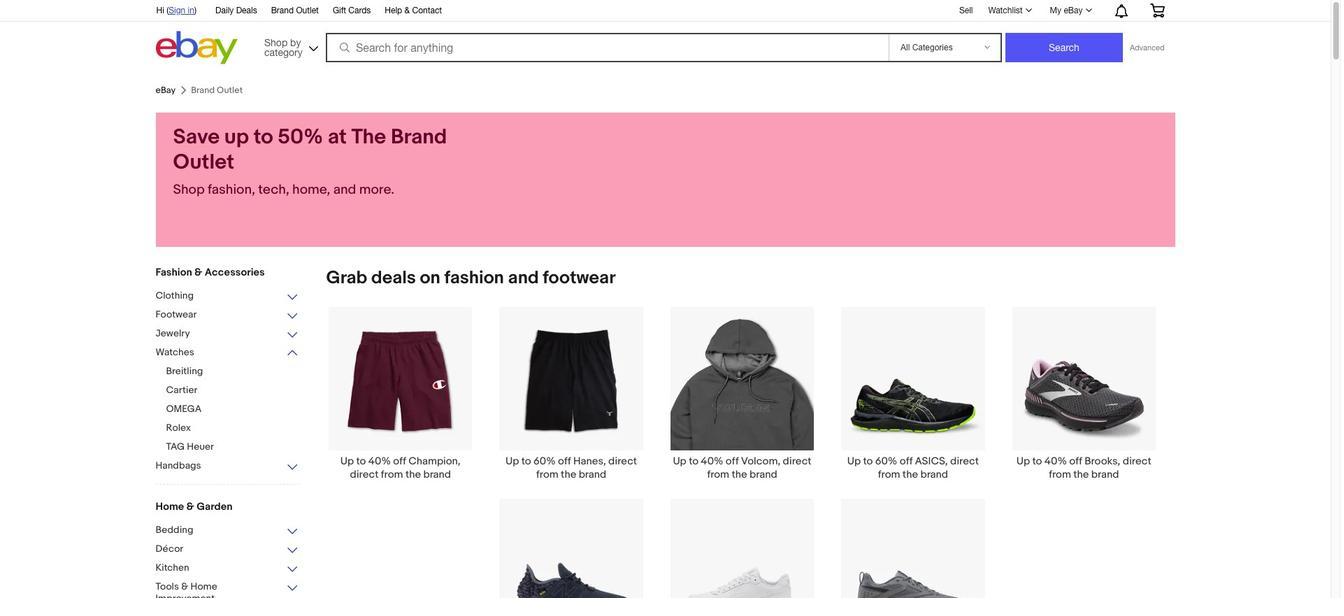 Task type: describe. For each thing, give the bounding box(es) containing it.
direct for up to 60% off asics, direct from the brand
[[950, 455, 979, 468]]

grab
[[326, 267, 367, 289]]

footwear button
[[156, 308, 299, 322]]

breitling
[[166, 365, 203, 377]]

up to 40% off volcom, direct from the brand
[[673, 455, 812, 481]]

jewelry
[[156, 327, 190, 339]]

the for asics,
[[903, 468, 918, 481]]

help & contact link
[[385, 3, 442, 19]]

gift
[[333, 6, 346, 15]]

shop inside save up to 50% at the brand outlet shop fashion, tech, home, and more.
[[173, 182, 205, 198]]

up to 40% off champion, direct from the brand
[[340, 455, 461, 481]]

cartier
[[166, 384, 197, 396]]

clothing
[[156, 290, 194, 301]]

breitling link
[[166, 365, 309, 378]]

rolex link
[[166, 422, 309, 435]]

deals
[[236, 6, 257, 15]]

to for up to 40% off volcom, direct from the brand
[[689, 455, 699, 468]]

brand for hanes,
[[579, 468, 607, 481]]

brand outlet
[[271, 6, 319, 15]]

rolex
[[166, 422, 191, 434]]

tag heuer link
[[166, 441, 309, 454]]

watches
[[156, 346, 194, 358]]

footwear
[[156, 308, 197, 320]]

daily deals link
[[215, 3, 257, 19]]

contact
[[412, 6, 442, 15]]

to for up to 40% off brooks, direct from the brand
[[1033, 455, 1042, 468]]

gift cards
[[333, 6, 371, 15]]

handbags
[[156, 460, 201, 471]]

save up to 50% at the brand outlet main content
[[144, 79, 1187, 598]]

shop by category button
[[258, 31, 321, 61]]

shop by category
[[264, 37, 303, 58]]

up for up to 40% off champion, direct from the brand
[[340, 455, 354, 468]]

up to 40% off volcom, direct from the brand link
[[657, 306, 828, 481]]

sign
[[169, 6, 186, 15]]

watchlist link
[[981, 2, 1038, 19]]

tech,
[[258, 182, 289, 198]]

clothing button
[[156, 290, 299, 303]]

by
[[290, 37, 301, 48]]

shop by category banner
[[149, 0, 1175, 68]]

sell link
[[953, 5, 980, 15]]

fashion
[[156, 266, 192, 279]]

fashion & accessories
[[156, 266, 265, 279]]

up to 60% off asics, direct from the brand link
[[828, 306, 999, 481]]

home & garden
[[156, 500, 233, 513]]

tools
[[156, 581, 179, 592]]

up to 40% off brooks, direct from the brand
[[1017, 455, 1152, 481]]

50%
[[278, 124, 323, 150]]

hanes,
[[573, 455, 606, 468]]

in
[[188, 6, 194, 15]]

décor button
[[156, 543, 299, 556]]

direct for up to 40% off volcom, direct from the brand
[[783, 455, 812, 468]]

watchlist
[[989, 6, 1023, 15]]

kitchen button
[[156, 562, 299, 575]]

save up to 50% at the brand outlet shop fashion, tech, home, and more.
[[173, 124, 447, 198]]

from for hanes,
[[536, 468, 559, 481]]

40% for brooks,
[[1045, 455, 1067, 468]]

fashion
[[444, 267, 504, 289]]

up for up to 40% off volcom, direct from the brand
[[673, 455, 687, 468]]

60% for asics,
[[875, 455, 898, 468]]

save
[[173, 124, 220, 150]]

home,
[[292, 182, 330, 198]]

my
[[1050, 6, 1062, 15]]

clothing footwear jewelry watches breitling cartier omega rolex tag heuer handbags
[[156, 290, 214, 471]]

60% for hanes,
[[534, 455, 556, 468]]

heuer
[[187, 441, 214, 453]]

to for up to 40% off champion, direct from the brand
[[356, 455, 366, 468]]

bedding button
[[156, 524, 299, 537]]

Search for anything text field
[[328, 34, 886, 61]]

accessories
[[205, 266, 265, 279]]

daily deals
[[215, 6, 257, 15]]

direct for up to 60% off hanes, direct from the brand
[[609, 455, 637, 468]]

up to 60% off hanes, direct from the brand
[[506, 455, 637, 481]]

improvement
[[156, 592, 215, 598]]

jewelry button
[[156, 327, 299, 341]]

brand inside the account 'navigation'
[[271, 6, 294, 15]]

from for brooks,
[[1049, 468, 1071, 481]]

volcom,
[[741, 455, 781, 468]]

off for brooks,
[[1070, 455, 1083, 468]]

help
[[385, 6, 402, 15]]

direct for up to 40% off champion, direct from the brand
[[350, 468, 379, 481]]

shop inside shop by category
[[264, 37, 288, 48]]



Task type: locate. For each thing, give the bounding box(es) containing it.
from for volcom,
[[707, 468, 730, 481]]

handbags button
[[156, 460, 299, 473]]

list
[[309, 306, 1175, 598]]

(
[[167, 6, 169, 15]]

2 60% from the left
[[875, 455, 898, 468]]

off inside up to 60% off asics, direct from the brand
[[900, 455, 913, 468]]

up inside up to 40% off champion, direct from the brand
[[340, 455, 354, 468]]

grab deals on fashion and footwear
[[326, 267, 616, 289]]

60% left asics,
[[875, 455, 898, 468]]

1 horizontal spatial outlet
[[296, 6, 319, 15]]

2 off from the left
[[558, 455, 571, 468]]

your shopping cart image
[[1149, 3, 1166, 17]]

brand right the
[[391, 124, 447, 150]]

60% inside up to 60% off asics, direct from the brand
[[875, 455, 898, 468]]

on
[[420, 267, 440, 289]]

& left 'garden'
[[186, 500, 194, 513]]

1 horizontal spatial ebay
[[1064, 6, 1083, 15]]

advanced
[[1130, 43, 1165, 52]]

cards
[[349, 6, 371, 15]]

3 40% from the left
[[1045, 455, 1067, 468]]

2 brand from the left
[[579, 468, 607, 481]]

off for champion,
[[393, 455, 406, 468]]

outlet
[[296, 6, 319, 15], [173, 150, 234, 175]]

3 from from the left
[[707, 468, 730, 481]]

1 vertical spatial outlet
[[173, 150, 234, 175]]

1 horizontal spatial brand
[[391, 124, 447, 150]]

brand up by
[[271, 6, 294, 15]]

the inside up to 40% off volcom, direct from the brand
[[732, 468, 747, 481]]

40% inside up to 40% off volcom, direct from the brand
[[701, 455, 724, 468]]

fashion,
[[208, 182, 255, 198]]

advanced link
[[1123, 34, 1172, 62]]

off left 'brooks,'
[[1070, 455, 1083, 468]]

the for brooks,
[[1074, 468, 1089, 481]]

0 horizontal spatial shop
[[173, 182, 205, 198]]

0 horizontal spatial outlet
[[173, 150, 234, 175]]

to
[[254, 124, 273, 150], [356, 455, 366, 468], [522, 455, 531, 468], [689, 455, 699, 468], [863, 455, 873, 468], [1033, 455, 1042, 468]]

&
[[405, 6, 410, 15], [194, 266, 202, 279], [186, 500, 194, 513], [181, 581, 188, 592]]

40% inside up to 40% off champion, direct from the brand
[[368, 455, 391, 468]]

the inside up to 40% off brooks, direct from the brand
[[1074, 468, 1089, 481]]

1 off from the left
[[393, 455, 406, 468]]

off left champion,
[[393, 455, 406, 468]]

1 horizontal spatial home
[[191, 581, 217, 592]]

to inside save up to 50% at the brand outlet shop fashion, tech, home, and more.
[[254, 124, 273, 150]]

the for champion,
[[406, 468, 421, 481]]

to inside up to 60% off hanes, direct from the brand
[[522, 455, 531, 468]]

category
[[264, 47, 303, 58]]

0 horizontal spatial brand
[[271, 6, 294, 15]]

home up the bedding
[[156, 500, 184, 513]]

ebay inside the account 'navigation'
[[1064, 6, 1083, 15]]

more.
[[359, 182, 395, 198]]

3 up from the left
[[673, 455, 687, 468]]

from left asics,
[[878, 468, 901, 481]]

and right fashion at the left of page
[[508, 267, 539, 289]]

& inside bedding décor kitchen tools & home improvement
[[181, 581, 188, 592]]

to for up to 60% off hanes, direct from the brand
[[522, 455, 531, 468]]

from inside up to 40% off brooks, direct from the brand
[[1049, 468, 1071, 481]]

from inside up to 40% off champion, direct from the brand
[[381, 468, 403, 481]]

off for volcom,
[[726, 455, 739, 468]]

up to 60% off asics, direct from the brand
[[848, 455, 979, 481]]

& for contact
[[405, 6, 410, 15]]

to inside up to 40% off volcom, direct from the brand
[[689, 455, 699, 468]]

3 the from the left
[[732, 468, 747, 481]]

footwear
[[543, 267, 616, 289]]

brooks,
[[1085, 455, 1121, 468]]

my ebay
[[1050, 6, 1083, 15]]

off left asics,
[[900, 455, 913, 468]]

brand inside up to 60% off asics, direct from the brand
[[921, 468, 948, 481]]

0 vertical spatial home
[[156, 500, 184, 513]]

sell
[[960, 5, 973, 15]]

brand inside up to 40% off brooks, direct from the brand
[[1092, 468, 1119, 481]]

40% inside up to 40% off brooks, direct from the brand
[[1045, 455, 1067, 468]]

help & contact
[[385, 6, 442, 15]]

and left more.
[[333, 182, 356, 198]]

1 horizontal spatial 60%
[[875, 455, 898, 468]]

0 horizontal spatial ebay
[[156, 85, 176, 96]]

& inside the account 'navigation'
[[405, 6, 410, 15]]

1 vertical spatial home
[[191, 581, 217, 592]]

outlet inside the account 'navigation'
[[296, 6, 319, 15]]

ebay
[[1064, 6, 1083, 15], [156, 85, 176, 96]]

ebay inside 'save up to 50% at the brand outlet' main content
[[156, 85, 176, 96]]

hi ( sign in )
[[156, 6, 197, 15]]

the for volcom,
[[732, 468, 747, 481]]

2 40% from the left
[[701, 455, 724, 468]]

to inside up to 40% off champion, direct from the brand
[[356, 455, 366, 468]]

list containing up to 40% off champion, direct from the brand
[[309, 306, 1175, 598]]

up inside up to 40% off brooks, direct from the brand
[[1017, 455, 1030, 468]]

40% for champion,
[[368, 455, 391, 468]]

0 vertical spatial and
[[333, 182, 356, 198]]

1 horizontal spatial and
[[508, 267, 539, 289]]

4 off from the left
[[900, 455, 913, 468]]

0 vertical spatial brand
[[271, 6, 294, 15]]

5 off from the left
[[1070, 455, 1083, 468]]

brand
[[423, 468, 451, 481], [579, 468, 607, 481], [750, 468, 777, 481], [921, 468, 948, 481], [1092, 468, 1119, 481]]

ebay right my
[[1064, 6, 1083, 15]]

up for up to 40% off brooks, direct from the brand
[[1017, 455, 1030, 468]]

0 horizontal spatial home
[[156, 500, 184, 513]]

to inside up to 60% off asics, direct from the brand
[[863, 455, 873, 468]]

0 horizontal spatial 40%
[[368, 455, 391, 468]]

the inside up to 60% off hanes, direct from the brand
[[561, 468, 577, 481]]

& for garden
[[186, 500, 194, 513]]

5 up from the left
[[1017, 455, 1030, 468]]

to inside up to 40% off brooks, direct from the brand
[[1033, 455, 1042, 468]]

off for hanes,
[[558, 455, 571, 468]]

brand outlet link
[[271, 3, 319, 19]]

3 brand from the left
[[750, 468, 777, 481]]

5 the from the left
[[1074, 468, 1089, 481]]

1 vertical spatial ebay
[[156, 85, 176, 96]]

and inside save up to 50% at the brand outlet shop fashion, tech, home, and more.
[[333, 182, 356, 198]]

account navigation
[[149, 0, 1175, 22]]

brand inside up to 40% off volcom, direct from the brand
[[750, 468, 777, 481]]

my ebay link
[[1043, 2, 1098, 19]]

bedding
[[156, 524, 193, 536]]

0 vertical spatial outlet
[[296, 6, 319, 15]]

& right fashion
[[194, 266, 202, 279]]

40% left champion,
[[368, 455, 391, 468]]

direct inside up to 60% off hanes, direct from the brand
[[609, 455, 637, 468]]

2 horizontal spatial 40%
[[1045, 455, 1067, 468]]

1 vertical spatial shop
[[173, 182, 205, 198]]

1 horizontal spatial shop
[[264, 37, 288, 48]]

ebay up "save"
[[156, 85, 176, 96]]

60% left 'hanes,' on the left of the page
[[534, 455, 556, 468]]

from inside up to 60% off asics, direct from the brand
[[878, 468, 901, 481]]

40% left 'brooks,'
[[1045, 455, 1067, 468]]

list inside 'save up to 50% at the brand outlet' main content
[[309, 306, 1175, 598]]

4 the from the left
[[903, 468, 918, 481]]

cartier link
[[166, 384, 309, 397]]

off left the 'volcom,'
[[726, 455, 739, 468]]

home inside bedding décor kitchen tools & home improvement
[[191, 581, 217, 592]]

off inside up to 60% off hanes, direct from the brand
[[558, 455, 571, 468]]

direct inside up to 40% off champion, direct from the brand
[[350, 468, 379, 481]]

up inside up to 60% off hanes, direct from the brand
[[506, 455, 519, 468]]

40% left the 'volcom,'
[[701, 455, 724, 468]]

tools & home improvement button
[[156, 581, 299, 598]]

None submit
[[1006, 33, 1123, 62]]

direct inside up to 40% off brooks, direct from the brand
[[1123, 455, 1152, 468]]

off inside up to 40% off volcom, direct from the brand
[[726, 455, 739, 468]]

home down kitchen dropdown button
[[191, 581, 217, 592]]

0 horizontal spatial and
[[333, 182, 356, 198]]

off inside up to 40% off champion, direct from the brand
[[393, 455, 406, 468]]

the inside up to 40% off champion, direct from the brand
[[406, 468, 421, 481]]

sign in link
[[169, 6, 194, 15]]

shop left by
[[264, 37, 288, 48]]

hi
[[156, 6, 164, 15]]

garden
[[197, 500, 233, 513]]

brand for volcom,
[[750, 468, 777, 481]]

up
[[340, 455, 354, 468], [506, 455, 519, 468], [673, 455, 687, 468], [848, 455, 861, 468], [1017, 455, 1030, 468]]

champion,
[[409, 455, 461, 468]]

5 from from the left
[[1049, 468, 1071, 481]]

up
[[224, 124, 249, 150]]

brand for asics,
[[921, 468, 948, 481]]

brand for champion,
[[423, 468, 451, 481]]

the
[[352, 124, 386, 150]]

4 brand from the left
[[921, 468, 948, 481]]

1 brand from the left
[[423, 468, 451, 481]]

up to 60% off hanes, direct from the brand link
[[486, 306, 657, 481]]

the inside up to 60% off asics, direct from the brand
[[903, 468, 918, 481]]

1 vertical spatial and
[[508, 267, 539, 289]]

from inside up to 60% off hanes, direct from the brand
[[536, 468, 559, 481]]

up inside up to 40% off volcom, direct from the brand
[[673, 455, 687, 468]]

from left champion,
[[381, 468, 403, 481]]

from for champion,
[[381, 468, 403, 481]]

the
[[406, 468, 421, 481], [561, 468, 577, 481], [732, 468, 747, 481], [903, 468, 918, 481], [1074, 468, 1089, 481]]

0 vertical spatial ebay
[[1064, 6, 1083, 15]]

outlet inside save up to 50% at the brand outlet shop fashion, tech, home, and more.
[[173, 150, 234, 175]]

4 up from the left
[[848, 455, 861, 468]]

0 vertical spatial shop
[[264, 37, 288, 48]]

direct inside up to 40% off volcom, direct from the brand
[[783, 455, 812, 468]]

from inside up to 40% off volcom, direct from the brand
[[707, 468, 730, 481]]

1 40% from the left
[[368, 455, 391, 468]]

at
[[328, 124, 347, 150]]

brand inside save up to 50% at the brand outlet shop fashion, tech, home, and more.
[[391, 124, 447, 150]]

home
[[156, 500, 184, 513], [191, 581, 217, 592]]

2 the from the left
[[561, 468, 577, 481]]

up to 40% off champion, direct from the brand link
[[315, 306, 486, 481]]

40% for volcom,
[[701, 455, 724, 468]]

direct for up to 40% off brooks, direct from the brand
[[1123, 455, 1152, 468]]

off for asics,
[[900, 455, 913, 468]]

& right the "tools"
[[181, 581, 188, 592]]

watches button
[[156, 346, 299, 360]]

5 brand from the left
[[1092, 468, 1119, 481]]

outlet left gift
[[296, 6, 319, 15]]

from for asics,
[[878, 468, 901, 481]]

up for up to 60% off hanes, direct from the brand
[[506, 455, 519, 468]]

2 up from the left
[[506, 455, 519, 468]]

gift cards link
[[333, 3, 371, 19]]

60% inside up to 60% off hanes, direct from the brand
[[534, 455, 556, 468]]

from left 'hanes,' on the left of the page
[[536, 468, 559, 481]]

60%
[[534, 455, 556, 468], [875, 455, 898, 468]]

omega
[[166, 403, 202, 415]]

shop left "fashion,"
[[173, 182, 205, 198]]

none submit inside the shop by category banner
[[1006, 33, 1123, 62]]

& right help
[[405, 6, 410, 15]]

kitchen
[[156, 562, 189, 574]]

deals
[[371, 267, 416, 289]]

1 vertical spatial brand
[[391, 124, 447, 150]]

from left 'brooks,'
[[1049, 468, 1071, 481]]

& for accessories
[[194, 266, 202, 279]]

brand
[[271, 6, 294, 15], [391, 124, 447, 150]]

to for up to 60% off asics, direct from the brand
[[863, 455, 873, 468]]

asics,
[[915, 455, 948, 468]]

0 horizontal spatial 60%
[[534, 455, 556, 468]]

the for hanes,
[[561, 468, 577, 481]]

1 the from the left
[[406, 468, 421, 481]]

brand inside up to 40% off champion, direct from the brand
[[423, 468, 451, 481]]

up inside up to 60% off asics, direct from the brand
[[848, 455, 861, 468]]

1 from from the left
[[381, 468, 403, 481]]

3 off from the left
[[726, 455, 739, 468]]

off inside up to 40% off brooks, direct from the brand
[[1070, 455, 1083, 468]]

up for up to 60% off asics, direct from the brand
[[848, 455, 861, 468]]

from
[[381, 468, 403, 481], [536, 468, 559, 481], [707, 468, 730, 481], [878, 468, 901, 481], [1049, 468, 1071, 481]]

direct inside up to 60% off asics, direct from the brand
[[950, 455, 979, 468]]

1 60% from the left
[[534, 455, 556, 468]]

up to 40% off brooks, direct from the brand link
[[999, 306, 1170, 481]]

off left 'hanes,' on the left of the page
[[558, 455, 571, 468]]

1 horizontal spatial 40%
[[701, 455, 724, 468]]

brand for brooks,
[[1092, 468, 1119, 481]]

40%
[[368, 455, 391, 468], [701, 455, 724, 468], [1045, 455, 1067, 468]]

outlet up "fashion,"
[[173, 150, 234, 175]]

4 from from the left
[[878, 468, 901, 481]]

ebay link
[[156, 85, 176, 96]]

décor
[[156, 543, 183, 555]]

daily
[[215, 6, 234, 15]]

shop
[[264, 37, 288, 48], [173, 182, 205, 198]]

bedding décor kitchen tools & home improvement
[[156, 524, 217, 598]]

2 from from the left
[[536, 468, 559, 481]]

1 up from the left
[[340, 455, 354, 468]]

omega link
[[166, 403, 309, 416]]

tag
[[166, 441, 185, 453]]

)
[[194, 6, 197, 15]]

brand inside up to 60% off hanes, direct from the brand
[[579, 468, 607, 481]]

from left the 'volcom,'
[[707, 468, 730, 481]]



Task type: vqa. For each thing, say whether or not it's contained in the screenshot.
Feedback
no



